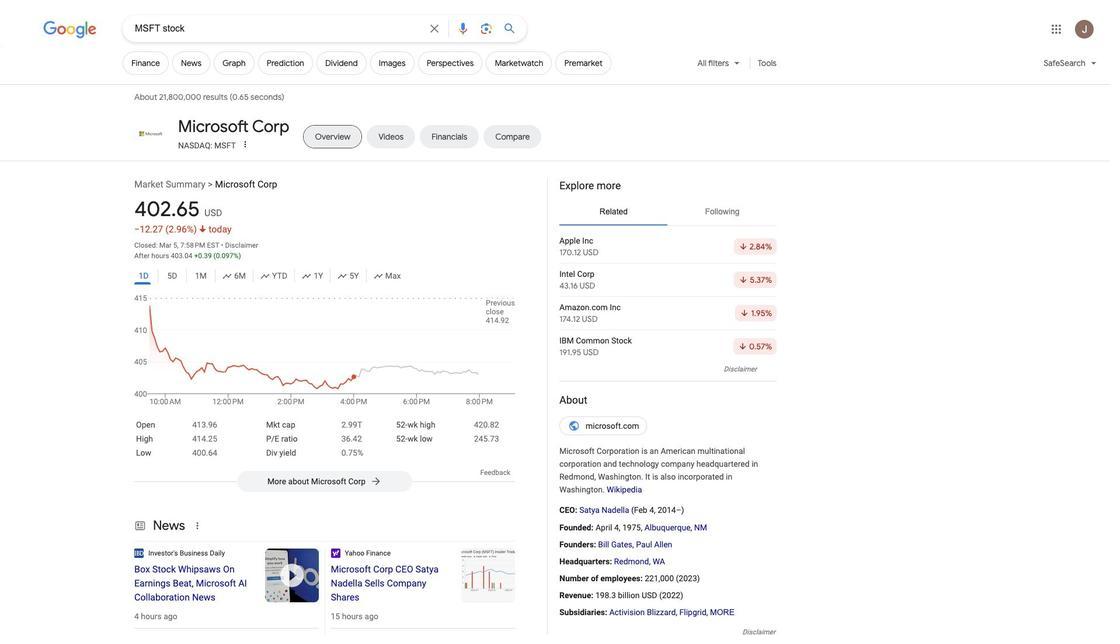 Task type: vqa. For each thing, say whether or not it's contained in the screenshot.
search field at the top left
yes



Task type: locate. For each thing, give the bounding box(es) containing it.
google image
[[43, 21, 97, 39]]

tab list
[[134, 117, 777, 152]]

group
[[134, 267, 515, 288]]

tab panel
[[560, 230, 777, 363]]

section
[[547, 175, 777, 635]]

more options image
[[239, 138, 251, 150], [241, 140, 250, 149]]

heading
[[178, 116, 289, 137], [560, 179, 777, 193], [560, 393, 777, 407], [134, 563, 253, 605], [331, 563, 450, 605]]

6 months element
[[223, 269, 246, 282]]

None search field
[[0, 15, 527, 42]]

year to date element
[[261, 269, 288, 282]]

down by 2.96% element
[[165, 224, 206, 235]]



Task type: describe. For each thing, give the bounding box(es) containing it.
search by voice image
[[456, 22, 470, 36]]

5 years element
[[338, 269, 359, 282]]

Search text field
[[135, 22, 421, 37]]

thumbnail image for microsoft corp image
[[134, 124, 167, 143]]

search by image image
[[480, 22, 494, 36]]

1 year element
[[302, 269, 323, 282]]



